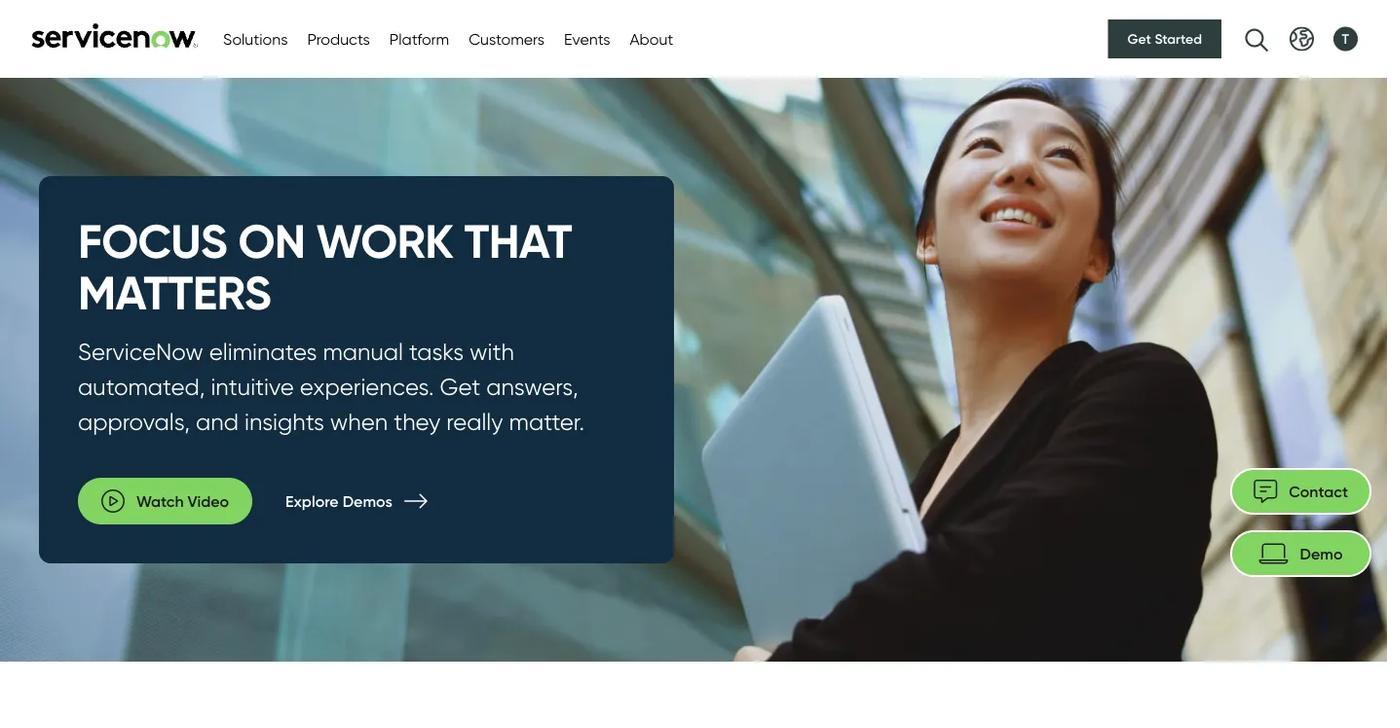 Task type: describe. For each thing, give the bounding box(es) containing it.
about button
[[630, 27, 673, 51]]

get
[[1128, 31, 1151, 47]]

solutions
[[223, 29, 288, 48]]

events button
[[564, 27, 610, 51]]

platform button
[[389, 27, 449, 51]]

get started link
[[1108, 19, 1221, 58]]

started
[[1155, 31, 1202, 47]]

products
[[307, 29, 370, 48]]



Task type: locate. For each thing, give the bounding box(es) containing it.
customers
[[469, 29, 545, 48]]

get started
[[1128, 31, 1202, 47]]

products button
[[307, 27, 370, 51]]

events
[[564, 29, 610, 48]]

servicenow image
[[29, 23, 200, 48]]

platform
[[389, 29, 449, 48]]

about
[[630, 29, 673, 48]]

solutions button
[[223, 27, 288, 51]]

customers button
[[469, 27, 545, 51]]



Task type: vqa. For each thing, say whether or not it's contained in the screenshot.
About
yes



